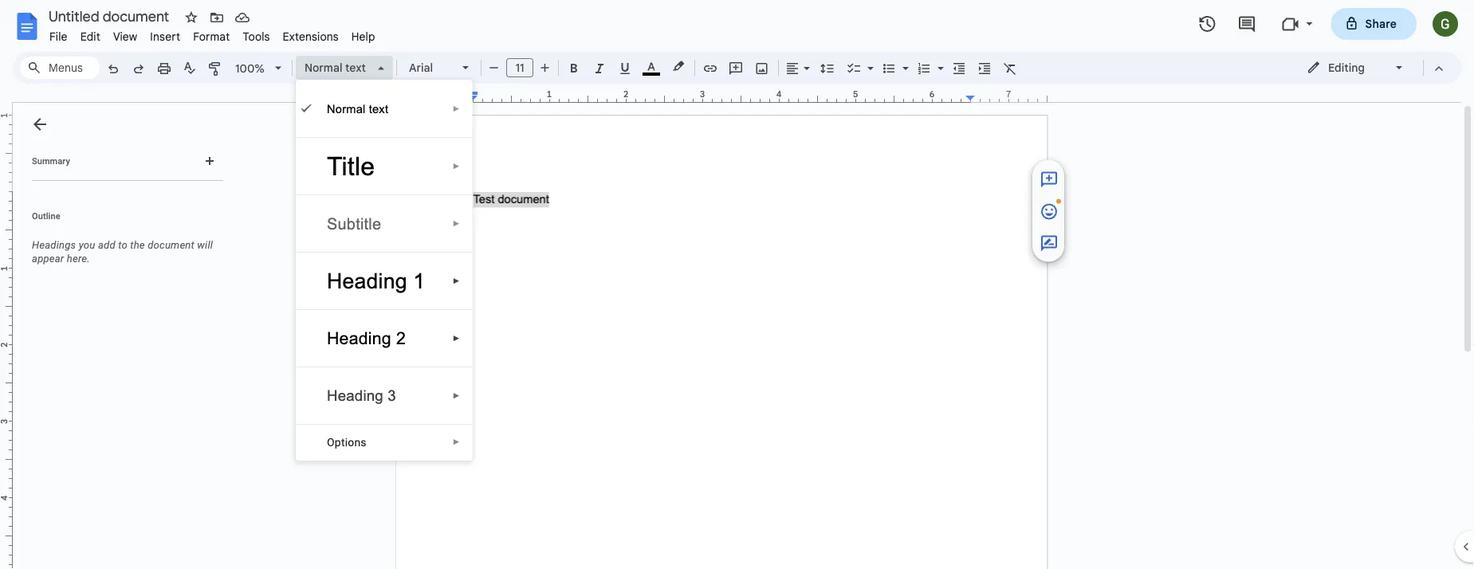Task type: vqa. For each thing, say whether or not it's contained in the screenshot.
the File
yes



Task type: locate. For each thing, give the bounding box(es) containing it.
edit menu item
[[74, 27, 107, 46]]

menu bar inside menu bar banner
[[43, 21, 382, 47]]

to
[[118, 239, 127, 251]]

0 vertical spatial normal text
[[305, 61, 366, 75]]

menu bar
[[43, 21, 382, 47]]

normal down extensions
[[305, 61, 342, 75]]

o
[[327, 436, 335, 449]]

add
[[98, 239, 115, 251]]

1 vertical spatial normal
[[327, 102, 366, 115]]

1 heading from the top
[[327, 269, 407, 293]]

styles list. normal text selected. option
[[305, 57, 368, 79]]

3 heading from the top
[[327, 387, 383, 404]]

1 vertical spatial menu item
[[472, 297, 690, 323]]

menu bar containing file
[[43, 21, 382, 47]]

1 vertical spatial heading
[[327, 329, 391, 348]]

Menus field
[[20, 57, 100, 79]]

heading left 2
[[327, 329, 391, 348]]

heading
[[327, 269, 407, 293], [327, 329, 391, 348], [327, 387, 383, 404]]

line & paragraph spacing image
[[818, 57, 837, 79]]

editing
[[1328, 61, 1365, 75]]

2 vertical spatial heading
[[327, 387, 383, 404]]

appear
[[32, 253, 64, 265]]

6 ► from the top
[[452, 391, 460, 400]]

text inside option
[[345, 61, 366, 75]]

1
[[413, 269, 425, 293]]

arial option
[[409, 57, 453, 79]]

4 ► from the top
[[452, 276, 460, 285]]

summary heading
[[32, 155, 70, 167]]

2 menu item from the top
[[472, 297, 690, 323]]

arial
[[409, 61, 433, 75]]

heading 2
[[327, 329, 406, 348]]

insert
[[150, 29, 180, 43]]

file menu item
[[43, 27, 74, 46]]

3 ► from the top
[[452, 219, 460, 228]]

view
[[113, 29, 137, 43]]

heading left 3
[[327, 387, 383, 404]]

0 vertical spatial normal
[[305, 61, 342, 75]]

text down help
[[345, 61, 366, 75]]

►
[[452, 104, 460, 113], [452, 161, 460, 171], [452, 219, 460, 228], [452, 276, 460, 285], [452, 334, 460, 343], [452, 391, 460, 400], [452, 438, 460, 447]]

1 vertical spatial text
[[369, 102, 388, 115]]

text left the left margin image
[[369, 102, 388, 115]]

title
[[327, 152, 375, 181]]

mode and view toolbar
[[1295, 52, 1452, 84]]

2
[[396, 329, 406, 348]]

view menu item
[[107, 27, 144, 46]]

1 menu item from the top
[[472, 258, 690, 284]]

extensions
[[283, 29, 339, 43]]

file
[[49, 29, 67, 43]]

format
[[193, 29, 230, 43]]

o ptions
[[327, 436, 367, 449]]

0 vertical spatial menu item
[[472, 258, 690, 284]]

normal text
[[305, 61, 366, 75], [327, 102, 388, 115]]

5 ► from the top
[[452, 334, 460, 343]]

3
[[388, 387, 396, 404]]

1 horizontal spatial text
[[369, 102, 388, 115]]

Zoom field
[[229, 57, 289, 81]]

the
[[130, 239, 145, 251]]

heading 3
[[327, 387, 396, 404]]

► for heading 3
[[452, 391, 460, 400]]

2 heading from the top
[[327, 329, 391, 348]]

0 horizontal spatial text
[[345, 61, 366, 75]]

normal text down styles list. normal text selected. option
[[327, 102, 388, 115]]

normal down styles list. normal text selected. option
[[327, 102, 366, 115]]

normal
[[305, 61, 342, 75], [327, 102, 366, 115]]

2 ► from the top
[[452, 161, 460, 171]]

summary
[[32, 156, 70, 166]]

heading left 1
[[327, 269, 407, 293]]

0 vertical spatial heading
[[327, 269, 407, 293]]

outline heading
[[13, 210, 230, 232]]

► for subtitle
[[452, 219, 460, 228]]

► for title
[[452, 161, 460, 171]]

normal text down extensions
[[305, 61, 366, 75]]

menu
[[471, 253, 691, 328]]

numbered list menu image
[[934, 57, 944, 63]]

menu item
[[472, 258, 690, 284], [472, 297, 690, 323]]

add emoji reaction image
[[1040, 202, 1059, 221]]

editing button
[[1296, 56, 1416, 80]]

text
[[345, 61, 366, 75], [369, 102, 388, 115]]

will
[[197, 239, 213, 251]]

► for heading 2
[[452, 334, 460, 343]]

0 vertical spatial text
[[345, 61, 366, 75]]

1 vertical spatial normal text
[[327, 102, 388, 115]]

you
[[79, 239, 95, 251]]



Task type: describe. For each thing, give the bounding box(es) containing it.
help
[[351, 29, 375, 43]]

ptions
[[335, 436, 367, 449]]

right margin image
[[966, 90, 1047, 102]]

edit
[[80, 29, 100, 43]]

title application
[[0, 0, 1474, 569]]

heading 1
[[327, 269, 425, 293]]

document outline element
[[13, 103, 230, 569]]

menu inside "title" application
[[471, 253, 691, 328]]

subtitle
[[327, 215, 381, 232]]

here.
[[67, 253, 90, 265]]

add comment image
[[1040, 170, 1059, 189]]

7 ► from the top
[[452, 438, 460, 447]]

share
[[1365, 17, 1397, 31]]

help menu item
[[345, 27, 382, 46]]

text inside title list box
[[369, 102, 388, 115]]

title list box
[[296, 80, 472, 461]]

normal text inside option
[[305, 61, 366, 75]]

tools menu item
[[236, 27, 276, 46]]

document
[[148, 239, 195, 251]]

extensions menu item
[[276, 27, 345, 46]]

normal inside title list box
[[327, 102, 366, 115]]

Font size text field
[[507, 58, 533, 77]]

insert image image
[[753, 57, 771, 79]]

left margin image
[[397, 90, 478, 102]]

heading for heading 3
[[327, 387, 383, 404]]

heading for heading 2
[[327, 329, 391, 348]]

Rename text field
[[43, 6, 179, 26]]

► for heading 1
[[452, 276, 460, 285]]

Zoom text field
[[231, 57, 269, 80]]

outline
[[32, 211, 60, 221]]

menu bar banner
[[0, 0, 1474, 569]]

suggest edits image
[[1040, 234, 1059, 253]]

format menu item
[[187, 27, 236, 46]]

main toolbar
[[99, 0, 1068, 453]]

normal inside option
[[305, 61, 342, 75]]

text color image
[[643, 57, 660, 76]]

heading for heading 1
[[327, 269, 407, 293]]

normal text inside title list box
[[327, 102, 388, 115]]

Font size field
[[506, 58, 540, 78]]

headings
[[32, 239, 76, 251]]

insert menu item
[[144, 27, 187, 46]]

highlight color image
[[670, 57, 687, 76]]

headings you add to the document will appear here.
[[32, 239, 213, 265]]

top margin image
[[0, 116, 12, 196]]

share button
[[1331, 8, 1417, 40]]

tools
[[243, 29, 270, 43]]

options o element
[[327, 436, 371, 449]]

1 ► from the top
[[452, 104, 460, 113]]

Star checkbox
[[180, 6, 203, 29]]



